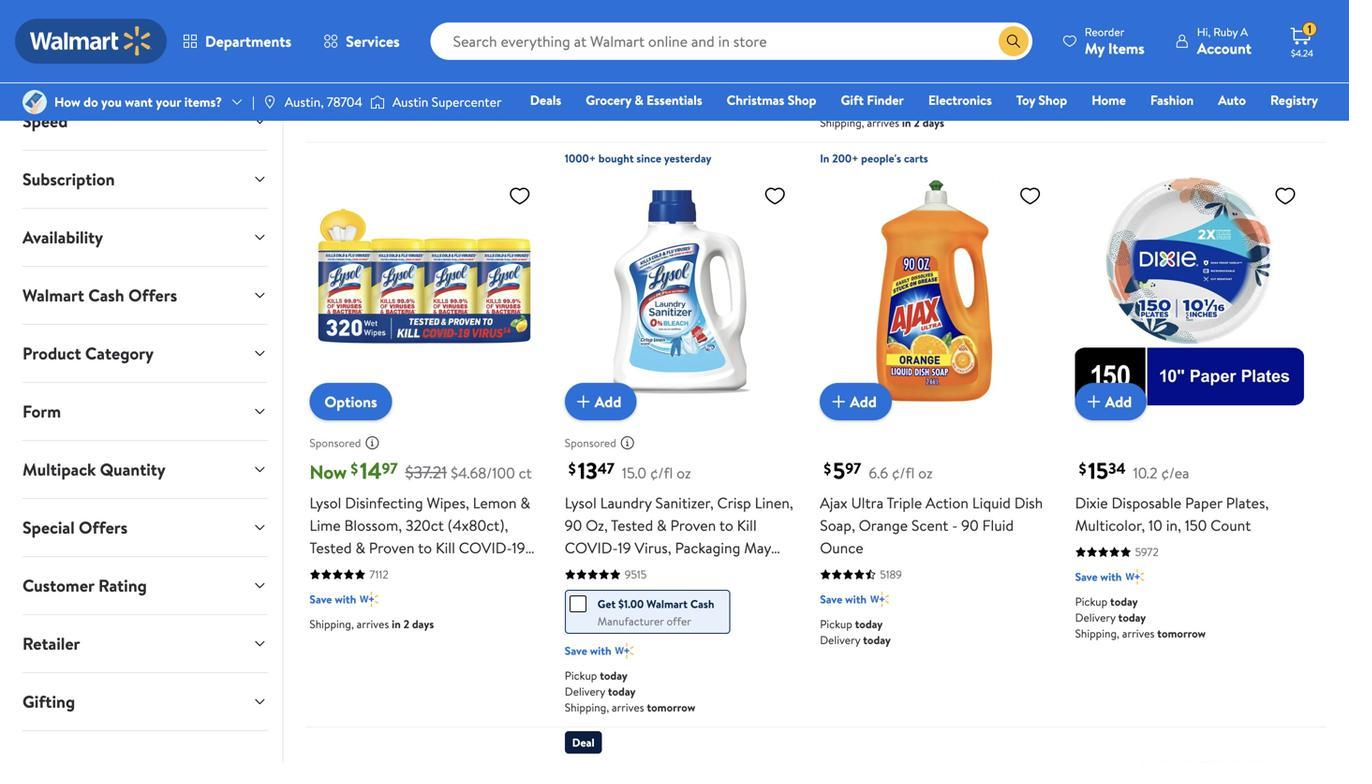 Task type: describe. For each thing, give the bounding box(es) containing it.
one debit link
[[1166, 116, 1246, 136]]

multipack quantity button
[[7, 441, 282, 498]]

packaging inside $ 13 47 15.0 ¢/fl oz lysol laundry sanitizer, crisp linen, 90 oz, tested & proven to kill covid-19 virus, packaging may vary​
[[675, 538, 740, 558]]

in 200+ people's carts
[[820, 150, 928, 166]]

fashion
[[1150, 91, 1194, 109]]

gifting tab
[[7, 674, 282, 731]]

& right grocery
[[635, 91, 643, 109]]

5
[[833, 455, 845, 487]]

oz for 5
[[918, 463, 933, 483]]

add to favorites list, ajax ultra triple action liquid dish soap, orange scent - 90 fluid ounce image
[[1019, 184, 1041, 208]]

1 vertical spatial pickup today delivery today shipping, arrives tomorrow
[[565, 668, 695, 716]]

product
[[22, 342, 81, 365]]

action
[[926, 493, 969, 513]]

$37.21
[[405, 461, 447, 485]]

austin, 78704
[[285, 93, 363, 111]]

47
[[598, 458, 615, 479]]

lysol inside now $ 14 97 $37.21 $4.68/100 ct lysol disinfecting wipes, lemon & lime blossom, 320ct (4x80ct), tested & proven to kill covid-19 virus, packaging may vary
[[310, 493, 341, 513]]

category
[[85, 342, 154, 365]]

with for 97
[[845, 592, 867, 608]]

items
[[1108, 38, 1145, 59]]

orange
[[859, 515, 908, 536]]

walmart cash offers button
[[7, 267, 282, 324]]

0 horizontal spatial tomorrow
[[647, 700, 695, 716]]

add to favorites list, dixie disposable paper plates, multicolor, 10 in, 150 count image
[[1274, 184, 1297, 208]]

arrives inside delivery today shipping, arrives in 3+ days
[[357, 41, 389, 57]]

oz,
[[586, 515, 608, 536]]

dish
[[1014, 493, 1043, 513]]

austin
[[393, 93, 428, 111]]

lysol disinfecting wipes, lemon & lime blossom, 320ct (4x80ct), tested & proven to kill covid-19 virus, packaging may vary image
[[310, 177, 539, 406]]

grocery & essentials
[[586, 91, 702, 109]]

pickup up deal
[[565, 668, 597, 684]]

& down ct
[[520, 493, 530, 513]]

disposable
[[1112, 493, 1182, 513]]

delivery today shipping, arrives in 3+ days
[[310, 25, 441, 57]]

arrives down finder
[[867, 115, 899, 131]]

gift finder link
[[832, 90, 912, 110]]

finder
[[867, 91, 904, 109]]

ct
[[519, 463, 532, 483]]

your
[[156, 93, 181, 111]]

add to favorites list, lysol laundry sanitizer, crisp linen, 90 oz, tested & proven to kill covid-19 virus, packaging may vary​ image
[[764, 184, 786, 208]]

proven inside now $ 14 97 $37.21 $4.68/100 ct lysol disinfecting wipes, lemon & lime blossom, 320ct (4x80ct), tested & proven to kill covid-19 virus, packaging may vary
[[369, 538, 415, 558]]

one
[[1175, 117, 1203, 135]]

get for get $1.00 walmart cash
[[598, 596, 616, 612]]

product category
[[22, 342, 154, 365]]

ajax
[[820, 493, 848, 513]]

carts
[[904, 150, 928, 166]]

0 horizontal spatial 2
[[403, 616, 409, 632]]

shipping, inside delivery today shipping, arrives in 3+ days
[[310, 41, 354, 57]]

walmart plus image for 97
[[870, 590, 889, 609]]

product category button
[[7, 325, 282, 382]]

0 horizontal spatial walmart plus image
[[615, 642, 634, 661]]

ad disclaimer and feedback for ingridsponsoredproducts image
[[620, 436, 635, 451]]

0 vertical spatial pickup today delivery today shipping, arrives in 2 days
[[1075, 9, 1200, 57]]

1 vertical spatial 2
[[914, 115, 920, 131]]

34
[[1108, 458, 1126, 479]]

subscription
[[22, 168, 115, 191]]

wipes,
[[427, 493, 469, 513]]

gifting
[[22, 690, 75, 714]]

save for 97
[[820, 592, 842, 608]]

arrives down manufacturer at the bottom of page
[[612, 700, 644, 716]]

christmas shop
[[727, 91, 816, 109]]

dixie disposable paper plates, multicolor, 10 in, 150 count image
[[1075, 177, 1304, 406]]

essentials
[[647, 91, 702, 109]]

my
[[1085, 38, 1105, 59]]

add to cart image for 'ajax ultra triple action liquid dish soap, orange scent - 90 fluid ounce' image
[[827, 391, 850, 413]]

departments
[[205, 31, 291, 52]]

1000+ bought since yesterday
[[565, 150, 712, 166]]

3 add button from the left
[[1075, 383, 1147, 421]]

& inside $ 13 47 15.0 ¢/fl oz lysol laundry sanitizer, crisp linen, 90 oz, tested & proven to kill covid-19 virus, packaging may vary​
[[657, 515, 667, 536]]

0 vertical spatial walmart plus image
[[1126, 568, 1144, 586]]

2 horizontal spatial 2
[[1169, 41, 1175, 57]]

rating
[[98, 574, 147, 598]]

account
[[1197, 38, 1252, 59]]

manufacturer
[[598, 614, 664, 630]]

10.2
[[1133, 463, 1158, 483]]

services button
[[307, 19, 416, 64]]

count
[[1211, 515, 1251, 536]]

cash inside dropdown button
[[88, 284, 124, 307]]

toy shop
[[1016, 91, 1067, 109]]

virus, inside now $ 14 97 $37.21 $4.68/100 ct lysol disinfecting wipes, lemon & lime blossom, 320ct (4x80ct), tested & proven to kill covid-19 virus, packaging may vary
[[310, 560, 346, 581]]

sponsored for ad disclaimer and feedback for ingridsponsoredproducts image
[[310, 435, 361, 451]]

walmart for get $2.00 walmart cash
[[904, 11, 945, 27]]

5972
[[1135, 544, 1159, 560]]

delivery left finder
[[820, 99, 860, 115]]

kill inside $ 13 47 15.0 ¢/fl oz lysol laundry sanitizer, crisp linen, 90 oz, tested & proven to kill covid-19 virus, packaging may vary​
[[737, 515, 757, 536]]

gift finder
[[841, 91, 904, 109]]

save with for 97
[[820, 592, 867, 608]]

may inside $ 13 47 15.0 ¢/fl oz lysol laundry sanitizer, crisp linen, 90 oz, tested & proven to kill covid-19 virus, packaging may vary​
[[744, 538, 771, 558]]

delivery down ounce in the right bottom of the page
[[820, 632, 860, 648]]

hi,
[[1197, 24, 1211, 40]]

90 inside the $ 5 97 6.6 ¢/fl oz ajax ultra triple action liquid dish soap, orange scent - 90 fluid ounce
[[961, 515, 979, 536]]

electronics link
[[920, 90, 1000, 110]]

walmart for get $1.00 walmart cash
[[647, 596, 688, 612]]

1000+
[[565, 150, 596, 166]]

tested inside $ 13 47 15.0 ¢/fl oz lysol laundry sanitizer, crisp linen, 90 oz, tested & proven to kill covid-19 virus, packaging may vary​
[[611, 515, 653, 536]]

get $2.00 walmart cash walmart plus, element
[[825, 10, 972, 29]]

offers inside walmart cash offers dropdown button
[[128, 284, 177, 307]]

toy
[[1016, 91, 1035, 109]]

add for 5
[[850, 391, 877, 412]]

how do you want your items?
[[54, 93, 222, 111]]

arrives down 5972
[[1122, 626, 1155, 642]]

want
[[125, 93, 153, 111]]

(4x80ct),
[[448, 515, 508, 536]]

¢/fl for 13
[[650, 463, 673, 483]]

Get $1.00 Walmart Cash checkbox
[[569, 596, 586, 613]]

add to cart image for dixie disposable paper plates, multicolor, 10 in, 150 count 'image'
[[1083, 391, 1105, 413]]

 image for austin supercenter
[[370, 93, 385, 111]]

get $1.00 walmart cash walmart plus, element
[[569, 595, 714, 614]]

walmart inside dropdown button
[[22, 284, 84, 307]]

in,
[[1166, 515, 1181, 536]]

delivery up grocery
[[565, 25, 605, 41]]

registry link
[[1262, 90, 1327, 110]]

97 inside now $ 14 97 $37.21 $4.68/100 ct lysol disinfecting wipes, lemon & lime blossom, 320ct (4x80ct), tested & proven to kill covid-19 virus, packaging may vary
[[382, 458, 398, 479]]

form button
[[7, 383, 282, 440]]

multicolor,
[[1075, 515, 1145, 536]]

1
[[1308, 21, 1312, 37]]

packaging inside now $ 14 97 $37.21 $4.68/100 ct lysol disinfecting wipes, lemon & lime blossom, 320ct (4x80ct), tested & proven to kill covid-19 virus, packaging may vary
[[350, 560, 415, 581]]

arrives down reorder
[[1122, 41, 1155, 57]]

reorder
[[1085, 24, 1125, 40]]

virus, inside $ 13 47 15.0 ¢/fl oz lysol laundry sanitizer, crisp linen, 90 oz, tested & proven to kill covid-19 virus, packaging may vary​
[[635, 538, 671, 558]]

$ 13 47 15.0 ¢/fl oz lysol laundry sanitizer, crisp linen, 90 oz, tested & proven to kill covid-19 virus, packaging may vary​
[[565, 455, 793, 581]]

shop for christmas shop
[[788, 91, 816, 109]]

multipack
[[22, 458, 96, 482]]

¢/fl for 5
[[892, 463, 915, 483]]

save with down get $1.00 walmart cash option
[[565, 643, 611, 659]]

add button for 13
[[565, 383, 637, 421]]

$ for 15
[[1079, 459, 1086, 479]]

auto
[[1218, 91, 1246, 109]]

150
[[1185, 515, 1207, 536]]

walmart plus image for 14
[[360, 590, 379, 609]]

crisp
[[717, 493, 751, 513]]

gift
[[841, 91, 864, 109]]

oz for 13
[[677, 463, 691, 483]]

special offers tab
[[7, 499, 282, 557]]

delivery down multicolor,
[[1075, 610, 1116, 626]]

you
[[101, 93, 122, 111]]

pickup up grocery
[[565, 9, 597, 25]]

 image for austin, 78704
[[262, 95, 277, 110]]

kill inside now $ 14 97 $37.21 $4.68/100 ct lysol disinfecting wipes, lemon & lime blossom, 320ct (4x80ct), tested & proven to kill covid-19 virus, packaging may vary
[[436, 538, 455, 558]]

15.0
[[622, 463, 646, 483]]

5189
[[880, 567, 902, 583]]

paper
[[1185, 493, 1222, 513]]

lysol inside $ 13 47 15.0 ¢/fl oz lysol laundry sanitizer, crisp linen, 90 oz, tested & proven to kill covid-19 virus, packaging may vary​
[[565, 493, 597, 513]]

grocery & essentials link
[[577, 90, 711, 110]]

multipack quantity tab
[[7, 441, 282, 498]]

in
[[820, 150, 829, 166]]

proven inside $ 13 47 15.0 ¢/fl oz lysol laundry sanitizer, crisp linen, 90 oz, tested & proven to kill covid-19 virus, packaging may vary​
[[670, 515, 716, 536]]

to inside $ 13 47 15.0 ¢/fl oz lysol laundry sanitizer, crisp linen, 90 oz, tested & proven to kill covid-19 virus, packaging may vary​
[[719, 515, 733, 536]]

offers inside the special offers dropdown button
[[79, 516, 128, 540]]

scent
[[912, 515, 948, 536]]

to inside now $ 14 97 $37.21 $4.68/100 ct lysol disinfecting wipes, lemon & lime blossom, 320ct (4x80ct), tested & proven to kill covid-19 virus, packaging may vary
[[418, 538, 432, 558]]

walmart image
[[30, 26, 152, 56]]

delivery up deal
[[565, 684, 605, 700]]

pickup up my
[[1075, 9, 1108, 25]]

with up gift
[[845, 58, 867, 74]]



Task type: vqa. For each thing, say whether or not it's contained in the screenshot.
Statements
no



Task type: locate. For each thing, give the bounding box(es) containing it.
lysol disinfectant spray, sanitizing and antibacterial spray, for disinfecting and deodorizing, crisp linen, 19 fl. oz (pack of 2) image
[[1075, 762, 1304, 764]]

1 horizontal spatial packaging
[[675, 538, 740, 558]]

0 vertical spatial to
[[719, 515, 733, 536]]

proven down sanitizer, on the bottom
[[670, 515, 716, 536]]

kill up vary
[[436, 538, 455, 558]]

bought
[[598, 150, 634, 166]]

3 add from the left
[[1105, 391, 1132, 412]]

19 inside $ 13 47 15.0 ¢/fl oz lysol laundry sanitizer, crisp linen, 90 oz, tested & proven to kill covid-19 virus, packaging may vary​
[[618, 538, 631, 558]]

walmart cash offers tab
[[7, 267, 282, 324]]

 image right the |
[[262, 95, 277, 110]]

offers right special
[[79, 516, 128, 540]]

form
[[22, 400, 61, 423]]

1 vertical spatial cash
[[88, 284, 124, 307]]

electronics
[[928, 91, 992, 109]]

1 horizontal spatial add to cart image
[[1083, 391, 1105, 413]]

shop inside toy shop link
[[1038, 91, 1067, 109]]

Get $2.00 Walmart Cash checkbox
[[825, 11, 842, 28]]

6.6
[[869, 463, 888, 483]]

toy shop link
[[1008, 90, 1076, 110]]

2 add from the left
[[850, 391, 877, 412]]

in inside delivery today shipping, arrives in 3+ days
[[392, 41, 401, 57]]

0 horizontal spatial  image
[[22, 90, 47, 114]]

2 horizontal spatial add
[[1105, 391, 1132, 412]]

0 horizontal spatial ¢/fl
[[650, 463, 673, 483]]

christmas
[[727, 91, 785, 109]]

1 horizontal spatial tomorrow
[[1157, 626, 1206, 642]]

add button up 5
[[820, 383, 892, 421]]

ad disclaimer and feedback for ingridsponsoredproducts image
[[365, 436, 380, 451]]

0 horizontal spatial lysol
[[310, 493, 341, 513]]

1 horizontal spatial pickup today delivery today
[[820, 616, 891, 648]]

& down sanitizer, on the bottom
[[657, 515, 667, 536]]

home link
[[1083, 90, 1134, 110]]

sponsored up now
[[310, 435, 361, 451]]

1 horizontal spatial to
[[719, 515, 733, 536]]

1 horizontal spatial get
[[853, 11, 871, 27]]

2 shop from the left
[[1038, 91, 1067, 109]]

$ inside $ 13 47 15.0 ¢/fl oz lysol laundry sanitizer, crisp linen, 90 oz, tested & proven to kill covid-19 virus, packaging may vary​
[[569, 459, 576, 479]]

add to cart image up 15
[[1083, 391, 1105, 413]]

arrives left the 3+
[[357, 41, 389, 57]]

$4.68/100
[[451, 463, 515, 483]]

tomorrow down 5972
[[1157, 626, 1206, 642]]

services
[[346, 31, 400, 52]]

pickup today delivery today shipping, arrives tomorrow up deal
[[565, 668, 695, 716]]

2 97 from the left
[[845, 458, 861, 479]]

1 horizontal spatial pickup today delivery today shipping, arrives in 2 days
[[1075, 9, 1200, 57]]

yesterday
[[664, 150, 712, 166]]

save
[[820, 58, 842, 74], [1075, 569, 1098, 585], [310, 592, 332, 608], [820, 592, 842, 608], [565, 643, 587, 659]]

oz inside the $ 5 97 6.6 ¢/fl oz ajax ultra triple action liquid dish soap, orange scent - 90 fluid ounce
[[918, 463, 933, 483]]

availability button
[[7, 209, 282, 266]]

2 $ from the left
[[569, 459, 576, 479]]

0 vertical spatial tomorrow
[[1157, 626, 1206, 642]]

add up 34
[[1105, 391, 1132, 412]]

0 vertical spatial kill
[[737, 515, 757, 536]]

save with up gift
[[820, 58, 867, 74]]

fluid
[[982, 515, 1014, 536]]

home
[[1092, 91, 1126, 109]]

virus, up 9515
[[635, 538, 671, 558]]

add to cart image
[[827, 391, 850, 413], [1083, 391, 1105, 413]]

1 horizontal spatial cash
[[690, 596, 714, 612]]

today inside delivery today shipping, arrives in 3+ days
[[353, 25, 380, 41]]

gifting button
[[7, 674, 282, 731]]

product category tab
[[7, 325, 282, 382]]

arrives
[[357, 41, 389, 57], [1122, 41, 1155, 57], [867, 115, 899, 131], [357, 616, 389, 632], [1122, 626, 1155, 642], [612, 700, 644, 716]]

days inside delivery today shipping, arrives in 3+ days
[[419, 41, 441, 57]]

to down 320ct
[[418, 538, 432, 558]]

kill down crisp
[[737, 515, 757, 536]]

save up gift
[[820, 58, 842, 74]]

2 vertical spatial 2
[[403, 616, 409, 632]]

1 vertical spatial virus,
[[310, 560, 346, 581]]

3 $ from the left
[[824, 459, 831, 479]]

97
[[382, 458, 398, 479], [845, 458, 861, 479]]

0 horizontal spatial covid-
[[459, 538, 512, 558]]

$ for 5
[[824, 459, 831, 479]]

customer rating button
[[7, 557, 282, 615]]

shop right christmas
[[788, 91, 816, 109]]

0 vertical spatial pickup today delivery today
[[565, 9, 636, 41]]

offer
[[667, 614, 691, 630]]

get for get $2.00 walmart cash
[[853, 11, 871, 27]]

0 horizontal spatial add
[[595, 391, 622, 412]]

2 lysol from the left
[[565, 493, 597, 513]]

may left vary
[[419, 560, 446, 581]]

1 vertical spatial may
[[419, 560, 446, 581]]

save with for 34
[[1075, 569, 1122, 585]]

save for 14
[[310, 592, 332, 608]]

cash for get $2.00 walmart cash
[[948, 11, 972, 27]]

1 sponsored from the left
[[310, 435, 361, 451]]

0 horizontal spatial pickup today delivery today
[[565, 9, 636, 41]]

 image left how
[[22, 90, 47, 114]]

covid- down oz,
[[565, 538, 618, 558]]

1 add button from the left
[[565, 383, 637, 421]]

1 vertical spatial pickup today delivery today
[[820, 616, 891, 648]]

subscription tab
[[7, 151, 282, 208]]

0 horizontal spatial sponsored
[[310, 435, 361, 451]]

1 vertical spatial tomorrow
[[647, 700, 695, 716]]

cash up category
[[88, 284, 124, 307]]

get left $1.00 at bottom
[[598, 596, 616, 612]]

97 left 6.6
[[845, 458, 861, 479]]

walmart up product
[[22, 284, 84, 307]]

1 horizontal spatial proven
[[670, 515, 716, 536]]

0 horizontal spatial packaging
[[350, 560, 415, 581]]

get left $2.00
[[853, 11, 871, 27]]

1 horizontal spatial virus,
[[635, 538, 671, 558]]

sponsored for ad disclaimer and feedback for ingridsponsoredproducts icon
[[565, 435, 616, 451]]

1 add to cart image from the left
[[827, 391, 850, 413]]

$ left 15
[[1079, 459, 1086, 479]]

grocery
[[586, 91, 631, 109]]

walmart plus image down 5189
[[870, 590, 889, 609]]

200+
[[832, 150, 858, 166]]

add to cart image up 5
[[827, 391, 850, 413]]

search icon image
[[1006, 34, 1021, 49]]

0 horizontal spatial kill
[[436, 538, 455, 558]]

1 90 from the left
[[565, 515, 582, 536]]

1 vertical spatial offers
[[79, 516, 128, 540]]

add to favorites list, lysol disinfecting wipes, lemon & lime blossom, 320ct (4x80ct), tested & proven to kill covid-19 virus, packaging may vary image
[[509, 184, 531, 208]]

0 horizontal spatial proven
[[369, 538, 415, 558]]

Search search field
[[431, 22, 1032, 60]]

1 horizontal spatial 90
[[961, 515, 979, 536]]

ultra
[[851, 493, 884, 513]]

manufacturer offer
[[598, 614, 691, 630]]

0 horizontal spatial 97
[[382, 458, 398, 479]]

with up shipping, arrives in 2 days
[[335, 592, 356, 608]]

320ct
[[406, 515, 444, 536]]

sponsored up 13
[[565, 435, 616, 451]]

|
[[252, 93, 255, 111]]

0 vertical spatial pickup today delivery today shipping, arrives tomorrow
[[1075, 594, 1206, 642]]

tested inside now $ 14 97 $37.21 $4.68/100 ct lysol disinfecting wipes, lemon & lime blossom, 320ct (4x80ct), tested & proven to kill covid-19 virus, packaging may vary
[[310, 538, 352, 558]]

covid- inside now $ 14 97 $37.21 $4.68/100 ct lysol disinfecting wipes, lemon & lime blossom, 320ct (4x80ct), tested & proven to kill covid-19 virus, packaging may vary
[[459, 538, 512, 558]]

1 horizontal spatial walmart
[[647, 596, 688, 612]]

shop inside christmas shop 'link'
[[788, 91, 816, 109]]

save with
[[820, 58, 867, 74], [1075, 569, 1122, 585], [310, 592, 356, 608], [820, 592, 867, 608], [565, 643, 611, 659]]

0 vertical spatial offers
[[128, 284, 177, 307]]

retailer button
[[7, 616, 282, 673]]

debit
[[1206, 117, 1238, 135]]

2 oz from the left
[[918, 463, 933, 483]]

1 vertical spatial packaging
[[350, 560, 415, 581]]

90 inside $ 13 47 15.0 ¢/fl oz lysol laundry sanitizer, crisp linen, 90 oz, tested & proven to kill covid-19 virus, packaging may vary​
[[565, 515, 582, 536]]

shop for toy shop
[[1038, 91, 1067, 109]]

to down crisp
[[719, 515, 733, 536]]

sponsored
[[310, 435, 361, 451], [565, 435, 616, 451]]

0 horizontal spatial to
[[418, 538, 432, 558]]

add up ad disclaimer and feedback for ingridsponsoredproducts icon
[[595, 391, 622, 412]]

90 left oz,
[[565, 515, 582, 536]]

pickup today delivery today shipping, arrives tomorrow down 5972
[[1075, 594, 1206, 642]]

pickup down multicolor,
[[1075, 594, 1108, 610]]

3+
[[403, 41, 416, 57]]

$ left 13
[[569, 459, 576, 479]]

deal
[[572, 735, 594, 751]]

1 horizontal spatial pickup today delivery today shipping, arrives tomorrow
[[1075, 594, 1206, 642]]

0 horizontal spatial pickup today delivery today shipping, arrives in 2 days
[[820, 83, 944, 131]]

$4.24
[[1291, 47, 1314, 59]]

15
[[1088, 455, 1108, 487]]

1 19 from the left
[[512, 538, 525, 558]]

delivery inside delivery today shipping, arrives in 3+ days
[[310, 25, 350, 41]]

oz up sanitizer, on the bottom
[[677, 463, 691, 483]]

arrives down 7112
[[357, 616, 389, 632]]

0 horizontal spatial cash
[[88, 284, 124, 307]]

cash right $2.00
[[948, 11, 972, 27]]

2 19 from the left
[[618, 538, 631, 558]]

 image right 78704
[[370, 93, 385, 111]]

1 horizontal spatial 97
[[845, 458, 861, 479]]

97 inside the $ 5 97 6.6 ¢/fl oz ajax ultra triple action liquid dish soap, orange scent - 90 fluid ounce
[[845, 458, 861, 479]]

1 horizontal spatial 19
[[618, 538, 631, 558]]

pickup left finder
[[820, 83, 852, 99]]

tested down laundry
[[611, 515, 653, 536]]

customer rating tab
[[7, 557, 282, 615]]

2 vertical spatial walmart
[[647, 596, 688, 612]]

1 horizontal spatial 2
[[914, 115, 920, 131]]

with down multicolor,
[[1100, 569, 1122, 585]]

1 horizontal spatial walmart plus image
[[1126, 568, 1144, 586]]

walmart plus image
[[1126, 568, 1144, 586], [615, 642, 634, 661]]

do
[[84, 93, 98, 111]]

$ inside the $ 5 97 6.6 ¢/fl oz ajax ultra triple action liquid dish soap, orange scent - 90 fluid ounce
[[824, 459, 831, 479]]

now $ 14 97 $37.21 $4.68/100 ct lysol disinfecting wipes, lemon & lime blossom, 320ct (4x80ct), tested & proven to kill covid-19 virus, packaging may vary
[[310, 455, 532, 581]]

walmart+ link
[[1254, 116, 1327, 136]]

customer rating
[[22, 574, 147, 598]]

2 horizontal spatial cash
[[948, 11, 972, 27]]

form tab
[[7, 383, 282, 440]]

save down get $1.00 walmart cash option
[[565, 643, 587, 659]]

1 horizontal spatial add
[[850, 391, 877, 412]]

lysol up oz,
[[565, 493, 597, 513]]

$ left 14
[[351, 459, 358, 479]]

save for 34
[[1075, 569, 1098, 585]]

1 horizontal spatial  image
[[262, 95, 277, 110]]

lysol laundry sanitizer, crisp linen, 90 oz, tested & proven to kill covid-19 virus, packaging may vary​ image
[[565, 177, 794, 406]]

1 oz from the left
[[677, 463, 691, 483]]

reorder my items
[[1085, 24, 1145, 59]]

add up 6.6
[[850, 391, 877, 412]]

1 $ from the left
[[351, 459, 358, 479]]

save with up shipping, arrives in 2 days
[[310, 592, 356, 608]]

retailer tab
[[7, 616, 282, 673]]

$ inside now $ 14 97 $37.21 $4.68/100 ct lysol disinfecting wipes, lemon & lime blossom, 320ct (4x80ct), tested & proven to kill covid-19 virus, packaging may vary
[[351, 459, 358, 479]]

options link
[[310, 383, 392, 421]]

1 horizontal spatial covid-
[[565, 538, 618, 558]]

& down blossom,
[[355, 538, 365, 558]]

1 horizontal spatial lysol
[[565, 493, 597, 513]]

0 horizontal spatial virus,
[[310, 560, 346, 581]]

kill
[[737, 515, 757, 536], [436, 538, 455, 558]]

offers down availability tab
[[128, 284, 177, 307]]

1 horizontal spatial shop
[[1038, 91, 1067, 109]]

supercenter
[[432, 93, 502, 111]]

pickup today delivery today down 5189
[[820, 616, 891, 648]]

add for 13
[[595, 391, 622, 412]]

2 vertical spatial cash
[[690, 596, 714, 612]]

with
[[845, 58, 867, 74], [1100, 569, 1122, 585], [335, 592, 356, 608], [845, 592, 867, 608], [590, 643, 611, 659]]

13
[[578, 455, 598, 487]]

 image for how do you want your items?
[[22, 90, 47, 114]]

0 vertical spatial proven
[[670, 515, 716, 536]]

virus, down lime
[[310, 560, 346, 581]]

$ left 5
[[824, 459, 831, 479]]

oz inside $ 13 47 15.0 ¢/fl oz lysol laundry sanitizer, crisp linen, 90 oz, tested & proven to kill covid-19 virus, packaging may vary​
[[677, 463, 691, 483]]

2 covid- from the left
[[565, 538, 618, 558]]

¢/fl inside the $ 5 97 6.6 ¢/fl oz ajax ultra triple action liquid dish soap, orange scent - 90 fluid ounce
[[892, 463, 915, 483]]

19 inside now $ 14 97 $37.21 $4.68/100 ct lysol disinfecting wipes, lemon & lime blossom, 320ct (4x80ct), tested & proven to kill covid-19 virus, packaging may vary
[[512, 538, 525, 558]]

2 horizontal spatial walmart
[[904, 11, 945, 27]]

0 horizontal spatial may
[[419, 560, 446, 581]]

get
[[853, 11, 871, 27], [598, 596, 616, 612]]

0 vertical spatial get
[[853, 11, 871, 27]]

pickup today delivery today up grocery
[[565, 9, 636, 41]]

ajax ultra triple action liquid dish soap, orange scent - 90 fluid ounce image
[[820, 177, 1049, 406]]

covid- down '(4x80ct),'
[[459, 538, 512, 558]]

save with for 14
[[310, 592, 356, 608]]

walmart plus image down manufacturer at the bottom of page
[[615, 642, 634, 661]]

1 vertical spatial get
[[598, 596, 616, 612]]

$ inside the $ 15 34 10.2 ¢/ea dixie disposable paper plates, multicolor, 10 in, 150 count
[[1079, 459, 1086, 479]]

may down linen,
[[744, 538, 771, 558]]

1 covid- from the left
[[459, 538, 512, 558]]

$2.00
[[874, 11, 901, 27]]

1 vertical spatial kill
[[436, 538, 455, 558]]

may inside now $ 14 97 $37.21 $4.68/100 ct lysol disinfecting wipes, lemon & lime blossom, 320ct (4x80ct), tested & proven to kill covid-19 virus, packaging may vary
[[419, 560, 446, 581]]

0 horizontal spatial add button
[[565, 383, 637, 421]]

lemon
[[473, 493, 517, 513]]

walmart plus image up finder
[[870, 57, 889, 76]]

0 horizontal spatial 19
[[512, 538, 525, 558]]

$
[[351, 459, 358, 479], [569, 459, 576, 479], [824, 459, 831, 479], [1079, 459, 1086, 479]]

walmart plus image up shipping, arrives in 2 days
[[360, 590, 379, 609]]

shop right 'toy'
[[1038, 91, 1067, 109]]

proven down blossom,
[[369, 538, 415, 558]]

with for 34
[[1100, 569, 1122, 585]]

tomorrow down offer
[[647, 700, 695, 716]]

a
[[1241, 24, 1248, 40]]

walmart plus image down 5972
[[1126, 568, 1144, 586]]

2 90 from the left
[[961, 515, 979, 536]]

special offers
[[22, 516, 128, 540]]

-
[[952, 515, 958, 536]]

$ 5 97 6.6 ¢/fl oz ajax ultra triple action liquid dish soap, orange scent - 90 fluid ounce
[[820, 455, 1043, 558]]

0 horizontal spatial oz
[[677, 463, 691, 483]]

$ for 13
[[569, 459, 576, 479]]

tested down lime
[[310, 538, 352, 558]]

¢/fl right 15.0
[[650, 463, 673, 483]]

get $2.00 walmart cash
[[853, 11, 972, 27]]

special
[[22, 516, 75, 540]]

1 horizontal spatial tested
[[611, 515, 653, 536]]

90
[[565, 515, 582, 536], [961, 515, 979, 536]]

delivery up home link
[[1075, 25, 1116, 41]]

pickup down ounce in the right bottom of the page
[[820, 616, 852, 632]]

1 vertical spatial to
[[418, 538, 432, 558]]

add button up 34
[[1075, 383, 1147, 421]]

speed tab
[[7, 93, 282, 150]]

christmas shop link
[[718, 90, 825, 110]]

0 horizontal spatial add to cart image
[[827, 391, 850, 413]]

walmart right $2.00
[[904, 11, 945, 27]]

0 horizontal spatial walmart
[[22, 284, 84, 307]]

1 vertical spatial walmart plus image
[[615, 642, 634, 661]]

1 ¢/fl from the left
[[650, 463, 673, 483]]

 image
[[22, 90, 47, 114], [370, 93, 385, 111], [262, 95, 277, 110]]

liquid
[[972, 493, 1011, 513]]

pickup
[[565, 9, 597, 25], [1075, 9, 1108, 25], [820, 83, 852, 99], [1075, 594, 1108, 610], [820, 616, 852, 632], [565, 668, 597, 684]]

blossom,
[[344, 515, 402, 536]]

save with down ounce in the right bottom of the page
[[820, 592, 867, 608]]

1 lysol from the left
[[310, 493, 341, 513]]

1 vertical spatial tested
[[310, 538, 352, 558]]

with for 14
[[335, 592, 356, 608]]

people's
[[861, 150, 901, 166]]

1 shop from the left
[[788, 91, 816, 109]]

1 vertical spatial pickup today delivery today shipping, arrives in 2 days
[[820, 83, 944, 131]]

2 sponsored from the left
[[565, 435, 616, 451]]

save down ounce in the right bottom of the page
[[820, 592, 842, 608]]

multipack quantity
[[22, 458, 166, 482]]

19 down lemon
[[512, 538, 525, 558]]

Walmart Site-Wide search field
[[431, 22, 1032, 60]]

1 vertical spatial proven
[[369, 538, 415, 558]]

covid- inside $ 13 47 15.0 ¢/fl oz lysol laundry sanitizer, crisp linen, 90 oz, tested & proven to kill covid-19 virus, packaging may vary​
[[565, 538, 618, 558]]

dixie
[[1075, 493, 1108, 513]]

austin supercenter
[[393, 93, 502, 111]]

2 horizontal spatial  image
[[370, 93, 385, 111]]

how
[[54, 93, 80, 111]]

cash for get $1.00 walmart cash
[[690, 596, 714, 612]]

¢/fl right 6.6
[[892, 463, 915, 483]]

customer
[[22, 574, 94, 598]]

speed button
[[7, 93, 282, 150]]

19 up 9515
[[618, 538, 631, 558]]

0 horizontal spatial shop
[[788, 91, 816, 109]]

shipping, arrives in 2 days
[[310, 616, 434, 632]]

special offers button
[[7, 499, 282, 557]]

0 vertical spatial packaging
[[675, 538, 740, 558]]

0 vertical spatial may
[[744, 538, 771, 558]]

1 horizontal spatial oz
[[918, 463, 933, 483]]

ounce
[[820, 538, 863, 558]]

lysol up lime
[[310, 493, 341, 513]]

cash up offer
[[690, 596, 714, 612]]

2 ¢/fl from the left
[[892, 463, 915, 483]]

sanitizer,
[[655, 493, 714, 513]]

0 horizontal spatial pickup today delivery today shipping, arrives tomorrow
[[565, 668, 695, 716]]

add button for 5
[[820, 383, 892, 421]]

1 horizontal spatial ¢/fl
[[892, 463, 915, 483]]

disinfecting
[[345, 493, 423, 513]]

packaging down sanitizer, on the bottom
[[675, 538, 740, 558]]

2 horizontal spatial add button
[[1075, 383, 1147, 421]]

0 horizontal spatial get
[[598, 596, 616, 612]]

0 horizontal spatial 90
[[565, 515, 582, 536]]

walmart cash offers
[[22, 284, 177, 307]]

walmart
[[904, 11, 945, 27], [22, 284, 84, 307], [647, 596, 688, 612]]

ruby
[[1213, 24, 1238, 40]]

with down manufacturer at the bottom of page
[[590, 643, 611, 659]]

0 vertical spatial cash
[[948, 11, 972, 27]]

0 vertical spatial walmart
[[904, 11, 945, 27]]

1 horizontal spatial kill
[[737, 515, 757, 536]]

0 horizontal spatial tested
[[310, 538, 352, 558]]

delivery up austin, 78704
[[310, 25, 350, 41]]

78704
[[327, 93, 363, 111]]

0 vertical spatial virus,
[[635, 538, 671, 558]]

2 add to cart image from the left
[[1083, 391, 1105, 413]]

availability tab
[[7, 209, 282, 266]]

save with down multicolor,
[[1075, 569, 1122, 585]]

walmart up offer
[[647, 596, 688, 612]]

proven
[[670, 515, 716, 536], [369, 538, 415, 558]]

4 $ from the left
[[1079, 459, 1086, 479]]

97 up disinfecting
[[382, 458, 398, 479]]

2 add button from the left
[[820, 383, 892, 421]]

90 right -
[[961, 515, 979, 536]]

1 add from the left
[[595, 391, 622, 412]]

1 horizontal spatial may
[[744, 538, 771, 558]]

1 97 from the left
[[382, 458, 398, 479]]

0 vertical spatial tested
[[611, 515, 653, 536]]

soap,
[[820, 515, 855, 536]]

laundry
[[600, 493, 652, 513]]

save down multicolor,
[[1075, 569, 1098, 585]]

walmart+
[[1262, 117, 1318, 135]]

1 horizontal spatial add button
[[820, 383, 892, 421]]

¢/fl inside $ 13 47 15.0 ¢/fl oz lysol laundry sanitizer, crisp linen, 90 oz, tested & proven to kill covid-19 virus, packaging may vary​
[[650, 463, 673, 483]]

items?
[[184, 93, 222, 111]]

add to cart image
[[572, 391, 595, 413]]

1 vertical spatial walmart
[[22, 284, 84, 307]]

1 horizontal spatial sponsored
[[565, 435, 616, 451]]

triple
[[887, 493, 922, 513]]

walmart plus image
[[870, 57, 889, 76], [360, 590, 379, 609], [870, 590, 889, 609]]



